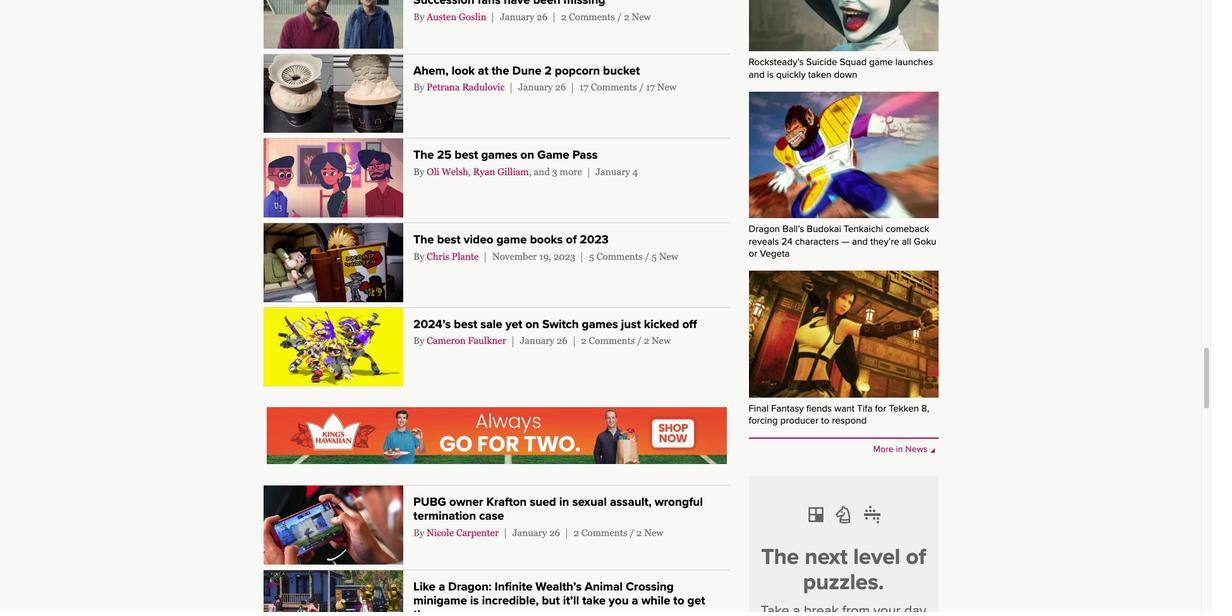 Task type: describe. For each thing, give the bounding box(es) containing it.
ahem, look at the dune 2 popcorn bucket
[[414, 64, 640, 78]]

down
[[835, 69, 858, 80]]

dragon ball's budokai tenkaichi comeback reveals 24 characters — and they're all goku or vegeta
[[749, 223, 937, 260]]

case
[[479, 509, 504, 523]]

squad
[[840, 56, 867, 68]]

november
[[493, 251, 537, 262]]

26 for switch
[[557, 335, 568, 346]]

nicole carpenter link
[[427, 527, 499, 538]]

final
[[749, 403, 769, 414]]

january 26 right goslin
[[500, 11, 550, 22]]

more in news
[[874, 444, 928, 455]]

rocksteady's suicide squad game launches and is quickly taken down link
[[749, 0, 939, 86]]

the 25 best games on game pass link
[[414, 148, 598, 162]]

0 horizontal spatial of
[[566, 233, 577, 247]]

5 comments / 5 new
[[589, 251, 679, 262]]

new for the best video game books of 2023
[[660, 251, 679, 262]]

lego chewbacca reads a lego book to a lounging lego rose tico image
[[263, 223, 404, 302]]

look
[[452, 64, 475, 78]]

dragon
[[749, 223, 780, 235]]

2 comments / 2 new for games
[[581, 335, 671, 346]]

by for pubg owner krafton sued in sexual assault, wrongful termination case
[[414, 527, 425, 538]]

pubg owner krafton sued in sexual assault, wrongful termination case link
[[414, 495, 703, 523]]

0 vertical spatial 2023
[[580, 233, 609, 247]]

by for 2024's best sale yet on switch games just kicked off
[[414, 335, 425, 346]]

termination
[[414, 509, 476, 523]]

taken
[[809, 69, 832, 80]]

on for yet
[[526, 317, 540, 331]]

2 , from the left
[[529, 166, 532, 177]]

ball's
[[783, 223, 805, 235]]

best for sale
[[454, 317, 478, 331]]

game for video
[[497, 233, 527, 247]]

pass
[[573, 148, 598, 162]]

/ for 2023
[[645, 251, 650, 262]]

there
[[414, 608, 442, 612]]

by chris plante
[[414, 251, 479, 262]]

like a dragon: infinite wealth's animal crossing minigame is incredible, but it'll take you a while to get there
[[414, 580, 706, 612]]

gilliam
[[498, 166, 529, 177]]

2024's best sale yet on switch games just kicked off link
[[414, 317, 698, 331]]

tifa stands in a fighting pose in a screenshot from final fantasy 7 remake intergrade image
[[749, 271, 939, 398]]

by oli welsh , ryan gilliam , and 3 more
[[414, 166, 585, 177]]

budokai
[[807, 223, 842, 235]]

rocksteady's suicide squad game launches and is quickly taken down
[[749, 56, 934, 80]]

comments for games
[[589, 335, 635, 346]]

2 comments / 2 new for assault,
[[574, 527, 664, 538]]

but
[[542, 594, 560, 608]]

more
[[874, 444, 894, 455]]

24
[[782, 236, 793, 247]]

quickly
[[777, 69, 806, 80]]

switch
[[543, 317, 579, 331]]

by austen goslin
[[414, 11, 487, 22]]

comments for assault,
[[582, 527, 628, 538]]

0 horizontal spatial 2023
[[554, 251, 576, 262]]

the for the 25 best games on game pass
[[414, 148, 434, 162]]

pubg owner krafton sued in sexual assault, wrongful termination case
[[414, 495, 703, 523]]

austen
[[427, 11, 457, 22]]

comments for 2023
[[597, 251, 643, 262]]

respond
[[832, 415, 867, 427]]

chris plante link
[[427, 251, 479, 262]]

goku
[[914, 236, 937, 247]]

sale
[[481, 317, 503, 331]]

vegeta, presumably in super ape form, in dragon ball: sparking! zero image
[[749, 91, 939, 218]]

bucket
[[603, 64, 640, 78]]

january right goslin
[[500, 11, 535, 22]]

ahem,
[[414, 64, 449, 78]]

level
[[854, 544, 901, 571]]

january for 2
[[519, 82, 553, 93]]

new for ahem, look at the dune 2 popcorn bucket
[[658, 82, 677, 93]]

2 down assault,
[[637, 527, 642, 538]]

yet
[[506, 317, 523, 331]]

at
[[478, 64, 489, 78]]

puzzles.
[[804, 569, 885, 596]]

it'll
[[563, 594, 580, 608]]

fiends
[[807, 403, 832, 414]]

best for video
[[437, 233, 461, 247]]

get
[[688, 594, 706, 608]]

january 26 for dune
[[519, 82, 569, 93]]

comments for popcorn
[[591, 82, 637, 93]]

4
[[633, 166, 638, 177]]

of inside the next level of puzzles.
[[907, 544, 927, 571]]

the 25 best games on game pass
[[414, 148, 598, 162]]

by for ahem, look at the dune 2 popcorn bucket
[[414, 82, 425, 93]]

all
[[902, 236, 912, 247]]

oli welsh link
[[427, 166, 469, 177]]

/ for games
[[638, 335, 642, 346]]

infinite
[[495, 580, 533, 594]]

the dune 2 popcorn bucket, which is a flesh-colored worm with an appendage-lined orfice image
[[263, 54, 404, 133]]

2 right dune
[[545, 64, 552, 78]]

tekken
[[889, 403, 920, 414]]

25
[[437, 148, 452, 162]]

the
[[492, 64, 510, 78]]

is inside the rocksteady's suicide squad game launches and is quickly taken down
[[768, 69, 774, 80]]

3
[[553, 166, 558, 177]]

8,
[[922, 403, 930, 414]]

comeback
[[886, 223, 930, 235]]

you
[[609, 594, 629, 608]]

characters
[[796, 236, 840, 247]]

2 down 2024's best sale yet on switch games just kicked off link
[[581, 335, 587, 346]]

cameron faulkner link
[[427, 335, 507, 346]]

pubg
[[414, 495, 447, 509]]

off
[[683, 317, 698, 331]]

kieran culkin and jesse eisenberg stand outside looking up at something in a real pain image
[[263, 0, 404, 49]]

nicole
[[427, 527, 454, 538]]

26 for 2
[[555, 82, 566, 93]]

while
[[642, 594, 671, 608]]

krafton
[[487, 495, 527, 509]]

to inside 'final fantasy fiends want tifa for tekken 8, forcing producer to respond'
[[822, 415, 830, 427]]



Task type: vqa. For each thing, say whether or not it's contained in the screenshot.
TWO CHARACTERS IN LIKE A DRAGON POINT GUNS AT EACH OTHER, WEARING COLORFUL OUTFITS AND IN FRONT OF A RED STAIRCASE WITH BODIES ON IT. image
no



Task type: locate. For each thing, give the bounding box(es) containing it.
1 vertical spatial the
[[414, 233, 434, 247]]

1 vertical spatial games
[[582, 317, 618, 331]]

january for game
[[596, 166, 631, 177]]

january 26 down 2024's best sale yet on switch games just kicked off link
[[520, 335, 570, 346]]

, left the 3
[[529, 166, 532, 177]]

2 vertical spatial and
[[853, 236, 868, 247]]

0 horizontal spatial is
[[470, 594, 479, 608]]

0 horizontal spatial game
[[497, 233, 527, 247]]

wrongful
[[655, 495, 703, 509]]

2 vertical spatial 2 comments / 2 new
[[574, 527, 664, 538]]

2023 right 19,
[[554, 251, 576, 262]]

just
[[621, 317, 641, 331]]

new for pubg owner krafton sued in sexual assault, wrongful termination case
[[645, 527, 664, 538]]

january 26 for on
[[520, 335, 570, 346]]

the left the "next"
[[762, 544, 800, 571]]

tenkaichi
[[844, 223, 884, 235]]

the for the best video game books of 2023
[[414, 233, 434, 247]]

they're
[[871, 236, 900, 247]]

january left 4
[[596, 166, 631, 177]]

by down 2024's
[[414, 335, 425, 346]]

the best video game books of 2023 link
[[414, 233, 609, 247]]

by left chris
[[414, 251, 425, 262]]

welsh
[[442, 166, 469, 177]]

1 horizontal spatial ,
[[529, 166, 532, 177]]

1 vertical spatial best
[[437, 233, 461, 247]]

1 vertical spatial 2023
[[554, 251, 576, 262]]

ryan
[[473, 166, 496, 177]]

2 comments / 2 new down assault,
[[574, 527, 664, 538]]

game right squad
[[870, 56, 894, 68]]

2024's best sale yet on switch games just kicked off
[[414, 317, 698, 331]]

19,
[[539, 251, 552, 262]]

the family of venba sits around a dinner table, having just cooked a meal from the mother's childhood image
[[263, 139, 404, 218]]

take
[[583, 594, 606, 608]]

of
[[566, 233, 577, 247], [907, 544, 927, 571]]

and inside the rocksteady's suicide squad game launches and is quickly taken down
[[749, 69, 765, 80]]

new for 2024's best sale yet on switch games just kicked off
[[652, 335, 671, 346]]

january 26 for in
[[513, 527, 563, 538]]

january 26 down sued
[[513, 527, 563, 538]]

best up by chris plante
[[437, 233, 461, 247]]

0 horizontal spatial and
[[534, 166, 550, 177]]

january down 2024's best sale yet on switch games just kicked off
[[520, 335, 555, 346]]

1 horizontal spatial is
[[768, 69, 774, 80]]

is right minigame
[[470, 594, 479, 608]]

best up cameron faulkner link
[[454, 317, 478, 331]]

1 17 from the left
[[580, 82, 589, 93]]

2
[[562, 11, 567, 22], [624, 11, 630, 22], [545, 64, 552, 78], [581, 335, 587, 346], [644, 335, 650, 346], [574, 527, 579, 538], [637, 527, 642, 538]]

game
[[870, 56, 894, 68], [497, 233, 527, 247]]

in
[[897, 444, 904, 455], [560, 495, 570, 509]]

incredible,
[[482, 594, 539, 608]]

1 horizontal spatial and
[[749, 69, 765, 80]]

november 19, 2023
[[493, 251, 578, 262]]

sexual
[[573, 495, 607, 509]]

assault,
[[610, 495, 652, 509]]

january down dune
[[519, 82, 553, 93]]

6 by from the top
[[414, 527, 425, 538]]

fantasy
[[772, 403, 804, 414]]

dragon ball's budokai tenkaichi comeback reveals 24 characters — and they're all goku or vegeta link
[[749, 91, 939, 266]]

17 comments / 17 new
[[580, 82, 677, 93]]

wealth's
[[536, 580, 582, 594]]

2 down 'pubg owner krafton sued in sexual assault, wrongful termination case'
[[574, 527, 579, 538]]

animal
[[585, 580, 623, 594]]

ryan gilliam link
[[473, 166, 529, 177]]

0 vertical spatial is
[[768, 69, 774, 80]]

january 26 down dune
[[519, 82, 569, 93]]

1 vertical spatial on
[[526, 317, 540, 331]]

2 up 'bucket'
[[624, 11, 630, 22]]

and down the tenkaichi
[[853, 236, 868, 247]]

2023 up 5 comments / 5 new on the top of the page
[[580, 233, 609, 247]]

vegeta
[[760, 248, 790, 260]]

1 horizontal spatial 2023
[[580, 233, 609, 247]]

by left nicole
[[414, 527, 425, 538]]

or
[[749, 248, 758, 260]]

0 vertical spatial and
[[749, 69, 765, 80]]

games up by oli welsh , ryan gilliam , and 3 more
[[481, 148, 518, 162]]

january for sexual
[[513, 527, 547, 538]]

new
[[632, 11, 651, 22], [658, 82, 677, 93], [660, 251, 679, 262], [652, 335, 671, 346], [645, 527, 664, 538]]

—
[[842, 236, 850, 247]]

1 horizontal spatial 5
[[652, 251, 657, 262]]

26 for sexual
[[550, 527, 560, 538]]

by nicole carpenter
[[414, 527, 499, 538]]

more in news link
[[874, 444, 935, 455]]

3 by from the top
[[414, 166, 425, 177]]

1 vertical spatial game
[[497, 233, 527, 247]]

1 5 from the left
[[589, 251, 595, 262]]

crossing
[[626, 580, 674, 594]]

2 comments / 2 new
[[562, 11, 651, 22], [581, 335, 671, 346], [574, 527, 664, 538]]

the inside the next level of puzzles.
[[762, 544, 800, 571]]

like
[[414, 580, 436, 594]]

/ for assault,
[[630, 527, 635, 538]]

to left the get
[[674, 594, 685, 608]]

january  4
[[596, 166, 638, 177]]

0 vertical spatial 2 comments / 2 new
[[562, 11, 651, 22]]

0 vertical spatial of
[[566, 233, 577, 247]]

1 horizontal spatial game
[[870, 56, 894, 68]]

to down the fiends
[[822, 415, 830, 427]]

january for switch
[[520, 335, 555, 346]]

on
[[521, 148, 535, 162], [526, 317, 540, 331]]

is down rocksteady's
[[768, 69, 774, 80]]

0 vertical spatial on
[[521, 148, 535, 162]]

harley quinn in her classic harlequin makeup and outfit from suicide squad: kill the justice league image
[[749, 0, 939, 51]]

0 horizontal spatial a
[[439, 580, 445, 594]]

in right more
[[897, 444, 904, 455]]

1 vertical spatial to
[[674, 594, 685, 608]]

january
[[500, 11, 535, 22], [519, 82, 553, 93], [596, 166, 631, 177], [520, 335, 555, 346], [513, 527, 547, 538]]

sued
[[530, 495, 557, 509]]

0 horizontal spatial in
[[560, 495, 570, 509]]

oli
[[427, 166, 440, 177]]

of right books
[[566, 233, 577, 247]]

austen goslin link
[[427, 11, 487, 22]]

on for games
[[521, 148, 535, 162]]

owner
[[450, 495, 484, 509]]

is inside like a dragon: infinite wealth's animal crossing minigame is incredible, but it'll take you a while to get there
[[470, 594, 479, 608]]

plante
[[452, 251, 479, 262]]

of right level
[[907, 544, 927, 571]]

a right you
[[632, 594, 639, 608]]

2024's
[[414, 317, 451, 331]]

1 horizontal spatial of
[[907, 544, 927, 571]]

4 by from the top
[[414, 251, 425, 262]]

video
[[464, 233, 494, 247]]

26 down popcorn
[[555, 82, 566, 93]]

game up 'november'
[[497, 233, 527, 247]]

petrana radulovic link
[[427, 82, 505, 93]]

1 vertical spatial is
[[470, 594, 479, 608]]

games left just
[[582, 317, 618, 331]]

2 5 from the left
[[652, 251, 657, 262]]

and inside dragon ball's budokai tenkaichi comeback reveals 24 characters — and they're all goku or vegeta
[[853, 236, 868, 247]]

by
[[414, 11, 425, 22], [414, 82, 425, 93], [414, 166, 425, 177], [414, 251, 425, 262], [414, 335, 425, 346], [414, 527, 425, 538]]

5
[[589, 251, 595, 262], [652, 251, 657, 262]]

0 horizontal spatial to
[[674, 594, 685, 608]]

final fantasy fiends want tifa for tekken 8, forcing producer to respond link
[[749, 271, 939, 433]]

best up welsh at the top left of page
[[455, 148, 478, 162]]

2 17 from the left
[[646, 82, 655, 93]]

producer
[[781, 415, 819, 427]]

ichiban kasuga greets visitors on dondoko island, including a man with a literal melon head, in like a dragon: infinite wealth image
[[263, 570, 404, 612]]

and down rocksteady's
[[749, 69, 765, 80]]

0 vertical spatial to
[[822, 415, 830, 427]]

2 vertical spatial best
[[454, 317, 478, 331]]

chris
[[427, 251, 450, 262]]

1 vertical spatial and
[[534, 166, 550, 177]]

goslin
[[459, 11, 487, 22]]

petrana
[[427, 82, 460, 93]]

forcing
[[749, 415, 778, 427]]

on up the gilliam
[[521, 148, 535, 162]]

ahem, look at the dune 2 popcorn bucket link
[[414, 64, 640, 78]]

1 horizontal spatial 17
[[646, 82, 655, 93]]

by for the best video game books of 2023
[[414, 251, 425, 262]]

game
[[538, 148, 570, 162]]

26 down 'pubg owner krafton sued in sexual assault, wrongful termination case'
[[550, 527, 560, 538]]

2023
[[580, 233, 609, 247], [554, 251, 576, 262]]

2 down kicked
[[644, 335, 650, 346]]

, left ryan
[[469, 166, 471, 177]]

by left the oli
[[414, 166, 425, 177]]

the best video game books of 2023
[[414, 233, 609, 247]]

like a dragon: infinite wealth's animal crossing minigame is incredible, but it'll take you a while to get there link
[[414, 580, 706, 612]]

the for the next level of puzzles.
[[762, 544, 800, 571]]

1 vertical spatial 2 comments / 2 new
[[581, 335, 671, 346]]

0 vertical spatial the
[[414, 148, 434, 162]]

by down ahem, on the top of the page
[[414, 82, 425, 93]]

and left the 3
[[534, 166, 550, 177]]

2 up popcorn
[[562, 11, 567, 22]]

1 horizontal spatial games
[[582, 317, 618, 331]]

1 by from the top
[[414, 11, 425, 22]]

game inside the rocksteady's suicide squad game launches and is quickly taken down
[[870, 56, 894, 68]]

the up the oli
[[414, 148, 434, 162]]

by left the austen
[[414, 11, 425, 22]]

2 by from the top
[[414, 82, 425, 93]]

in right sued
[[560, 495, 570, 509]]

advertisement element
[[267, 408, 727, 464]]

final fantasy fiends want tifa for tekken 8, forcing producer to respond
[[749, 403, 930, 427]]

1 vertical spatial in
[[560, 495, 570, 509]]

launches
[[896, 56, 934, 68]]

0 horizontal spatial ,
[[469, 166, 471, 177]]

0 vertical spatial games
[[481, 148, 518, 162]]

0 horizontal spatial 5
[[589, 251, 595, 262]]

2 comments / 2 new up 'bucket'
[[562, 11, 651, 22]]

january 26
[[500, 11, 550, 22], [519, 82, 569, 93], [520, 335, 570, 346], [513, 527, 563, 538]]

game for squad
[[870, 56, 894, 68]]

26
[[537, 11, 548, 22], [555, 82, 566, 93], [557, 335, 568, 346], [550, 527, 560, 538]]

2 horizontal spatial and
[[853, 236, 868, 247]]

5 by from the top
[[414, 335, 425, 346]]

0 vertical spatial in
[[897, 444, 904, 455]]

news
[[906, 444, 928, 455]]

carpenter
[[456, 527, 499, 538]]

want
[[835, 403, 855, 414]]

rocksteady's
[[749, 56, 804, 68]]

january down sued
[[513, 527, 547, 538]]

the up chris
[[414, 233, 434, 247]]

1 vertical spatial of
[[907, 544, 927, 571]]

by petrana radulovic
[[414, 82, 505, 93]]

26 down switch
[[557, 335, 568, 346]]

0 horizontal spatial games
[[481, 148, 518, 162]]

a right like
[[439, 580, 445, 594]]

on right yet
[[526, 317, 540, 331]]

26 up dune
[[537, 11, 548, 22]]

1 horizontal spatial in
[[897, 444, 904, 455]]

0 vertical spatial game
[[870, 56, 894, 68]]

1 horizontal spatial to
[[822, 415, 830, 427]]

0 horizontal spatial 17
[[580, 82, 589, 93]]

2 vertical spatial the
[[762, 544, 800, 571]]

1 , from the left
[[469, 166, 471, 177]]

2 comments / 2 new down just
[[581, 335, 671, 346]]

to inside like a dragon: infinite wealth's animal crossing minigame is incredible, but it'll take you a while to get there
[[674, 594, 685, 608]]

/ for popcorn
[[640, 82, 644, 93]]

0 vertical spatial best
[[455, 148, 478, 162]]

a photograph of a person playing playerunknown's battlegrounds (pubg) on a mobile phone. the camera is pointed at the phone's screen from behind, and we only see the player's hands. image
[[263, 486, 404, 565]]

more
[[560, 166, 582, 177]]

in inside 'pubg owner krafton sued in sexual assault, wrongful termination case'
[[560, 495, 570, 509]]

for
[[876, 403, 887, 414]]

1 horizontal spatial a
[[632, 594, 639, 608]]

kicked
[[644, 317, 680, 331]]



